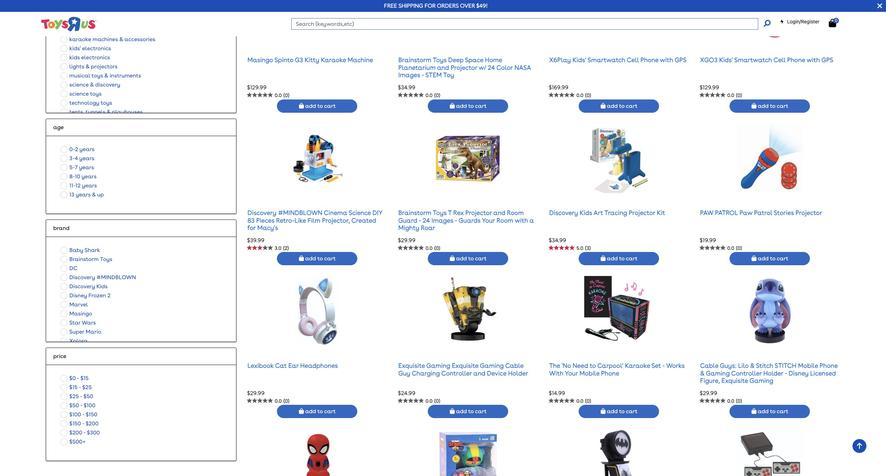 Task type: vqa. For each thing, say whether or not it's contained in the screenshot.
OVER
yes



Task type: locate. For each thing, give the bounding box(es) containing it.
toys left deep
[[433, 56, 447, 64]]

$29.99 down lexibook
[[247, 390, 265, 397]]

0 vertical spatial $50
[[83, 393, 93, 400]]

discovery inside button
[[69, 274, 95, 281]]

gps for x6play kids' smartwatch cell phone with gps
[[675, 56, 687, 64]]

discovery kids button
[[59, 282, 110, 291]]

years inside 8-10 years "button"
[[82, 173, 97, 180]]

paw patrol paw patrol stories projector link
[[700, 209, 822, 217]]

- down stitch
[[785, 370, 787, 377]]

frozen
[[88, 292, 106, 299]]

1 vertical spatial 24
[[423, 217, 430, 224]]

0 horizontal spatial mobile
[[580, 370, 600, 377]]

kids' right x6play
[[573, 56, 586, 64]]

discovery for discovery #mindblown
[[69, 274, 95, 281]]

controller
[[442, 370, 472, 377], [732, 370, 762, 377]]

toys up karaoke machines & accessories button
[[103, 27, 115, 33]]

lexibook cat ear headphones
[[248, 362, 338, 370]]

$129.99 for masingo
[[247, 84, 267, 91]]

0 vertical spatial masingo
[[248, 56, 273, 64]]

cable
[[505, 362, 524, 370], [700, 362, 719, 370]]

1 vertical spatial toys
[[433, 209, 447, 217]]

toys r us image
[[41, 16, 97, 32]]

2 horizontal spatial and
[[494, 209, 506, 217]]

activities up accessories
[[121, 27, 146, 33]]

years inside '0-2 years' button
[[80, 146, 95, 153]]

toys inside brainstorm toys t rex projector and room guard - 24 images - guards your room with a mighty roar
[[433, 209, 447, 217]]

1 horizontal spatial images
[[432, 217, 453, 224]]

0 vertical spatial $100
[[84, 402, 95, 409]]

gaming up 'figure,'
[[706, 370, 730, 377]]

$100 up $100 - $150
[[84, 402, 95, 409]]

science up the technology
[[69, 90, 89, 97]]

brand element
[[53, 224, 229, 233]]

0 horizontal spatial gps
[[675, 56, 687, 64]]

0 horizontal spatial $129.99
[[247, 84, 267, 91]]

brainstorm up guard
[[398, 209, 432, 217]]

$50 inside "button"
[[83, 393, 93, 400]]

1 vertical spatial masingo
[[69, 310, 92, 317]]

color
[[497, 64, 513, 71]]

exquisite inside cable guys: lilo & stitch stitch mobile phone & gaming controller holder - disney licensed figure, exquisite gaming
[[722, 377, 748, 385]]

controller inside exquisite gaming exquisite gaming cable guy charging controller and device holder
[[442, 370, 472, 377]]

technology
[[69, 99, 99, 106]]

0 horizontal spatial $15
[[69, 384, 78, 391]]

0 horizontal spatial $200
[[69, 430, 82, 436]]

musical toys & instruments button
[[59, 71, 143, 80]]

electronics for kids electronics
[[81, 54, 110, 61]]

your down ''no'
[[565, 370, 578, 377]]

1 cable from the left
[[505, 362, 524, 370]]

cable inside exquisite gaming exquisite gaming cable guy charging controller and device holder
[[505, 362, 524, 370]]

0 horizontal spatial your
[[482, 217, 495, 224]]

your right guards
[[482, 217, 495, 224]]

2 gps from the left
[[822, 56, 834, 64]]

brainstorm toys t rex projector and room guard - 24 images - guards your room with a mighty roar link
[[398, 209, 534, 232]]

$29.99
[[398, 237, 416, 244], [247, 390, 265, 397], [700, 390, 717, 397]]

None search field
[[291, 18, 771, 30]]

0 vertical spatial science
[[69, 81, 89, 88]]

crafts & activities
[[69, 18, 116, 24]]

0 vertical spatial $15
[[80, 375, 89, 382]]

years down 11-12 years
[[76, 191, 91, 198]]

0 horizontal spatial #mindblown
[[96, 274, 136, 281]]

0 vertical spatial disney
[[69, 292, 87, 299]]

1 vertical spatial brainstorm
[[398, 209, 432, 217]]

1 gps from the left
[[675, 56, 687, 64]]

0 vertical spatial 2
[[75, 146, 78, 153]]

1 horizontal spatial $50
[[83, 393, 93, 400]]

$25 down the $15 - $25 button
[[69, 393, 79, 400]]

- down "rex"
[[455, 217, 457, 224]]

discovery #mindblown cinema science diy 83 pieces retro-like film projector, created for macy's image
[[289, 123, 346, 193]]

shopping bag image
[[829, 19, 836, 27], [601, 103, 606, 108], [752, 103, 757, 108], [450, 256, 455, 261], [752, 256, 757, 261], [450, 409, 455, 414], [601, 409, 606, 414], [752, 409, 757, 414]]

$34.99
[[398, 84, 415, 91], [549, 237, 566, 244]]

add to cart button
[[277, 99, 358, 113], [428, 99, 509, 113], [579, 99, 659, 113], [730, 99, 810, 113], [277, 252, 358, 266], [428, 252, 509, 266], [579, 252, 659, 266], [730, 252, 810, 266], [277, 405, 358, 419], [428, 405, 509, 419], [579, 405, 659, 419], [730, 405, 810, 419]]

2 holder from the left
[[764, 370, 784, 377]]

brawl stars action figures 1pk window box-style may vary image
[[440, 429, 497, 477]]

- down $100 - $150
[[82, 421, 84, 427]]

- right set
[[663, 362, 665, 370]]

years up 3-4 years
[[80, 146, 95, 153]]

electronics up kids electronics at left
[[82, 45, 111, 52]]

0 horizontal spatial $29.99
[[247, 390, 265, 397]]

1 vertical spatial $15
[[69, 384, 78, 391]]

2 right frozen
[[107, 292, 111, 299]]

mobile down need
[[580, 370, 600, 377]]

& up 'figure,'
[[700, 370, 705, 377]]

brainstorm for brainstorm toys deep space home planetarium and projector w/ 24 color nasa images - stem toy
[[398, 56, 432, 64]]

0 vertical spatial $200
[[86, 421, 99, 427]]

toys down "shark"
[[100, 256, 112, 263]]

kids for discovery kids
[[96, 283, 108, 290]]

brainstorm inside button
[[69, 256, 99, 263]]

2 kids' from the left
[[719, 56, 733, 64]]

brainstorm toys
[[69, 256, 112, 263]]

cable up device
[[505, 362, 524, 370]]

1 vertical spatial images
[[432, 217, 453, 224]]

deep
[[448, 56, 464, 64]]

spider-man  spider-man nightlight speaker image
[[293, 429, 342, 477]]

projector down deep
[[451, 64, 477, 71]]

kids' electronics
[[69, 45, 111, 52]]

1 vertical spatial and
[[494, 209, 506, 217]]

$29.99 down mighty
[[398, 237, 416, 244]]

2 cell from the left
[[774, 56, 786, 64]]

kids for discovery kids art tracing projector kit
[[580, 209, 592, 217]]

karaoke left set
[[625, 362, 650, 370]]

1 horizontal spatial and
[[474, 370, 486, 377]]

karaoke inside the 'no need to carpool' karaoke set - works with your mobile phone
[[625, 362, 650, 370]]

2 vertical spatial toys
[[100, 256, 112, 263]]

0 horizontal spatial with
[[515, 217, 528, 224]]

1 vertical spatial $25
[[69, 393, 79, 400]]

controller inside cable guys: lilo & stitch stitch mobile phone & gaming controller holder - disney licensed figure, exquisite gaming
[[732, 370, 762, 377]]

patrol
[[754, 209, 773, 217]]

the 'no need to carpool' karaoke set - works with your mobile phone
[[549, 362, 685, 377]]

0 vertical spatial #mindblown
[[278, 209, 323, 217]]

1 vertical spatial $50
[[69, 402, 79, 409]]

#mindblown for discovery #mindblown cinema science diy 83 pieces retro-like film projector, created for macy's
[[278, 209, 323, 217]]

mobile up licensed
[[798, 362, 818, 370]]

masingo for masingo spinto g3 kitty karaoke machine
[[248, 56, 273, 64]]

& up science toys
[[90, 81, 94, 88]]

0 horizontal spatial $34.99
[[398, 84, 415, 91]]

0 horizontal spatial cable
[[505, 362, 524, 370]]

$300
[[87, 430, 100, 436]]

24 up roar
[[423, 217, 430, 224]]

g3
[[295, 56, 303, 64]]

1 horizontal spatial 24
[[488, 64, 495, 71]]

discovery up "discovery kids" button
[[69, 274, 95, 281]]

- left $300
[[84, 430, 86, 436]]

1 horizontal spatial $15
[[80, 375, 89, 382]]

& right tunnels
[[107, 109, 111, 115]]

to
[[317, 103, 323, 109], [468, 103, 474, 109], [619, 103, 625, 109], [770, 103, 776, 109], [317, 256, 323, 262], [468, 256, 474, 262], [619, 256, 625, 262], [770, 256, 776, 262], [590, 362, 596, 370], [317, 409, 323, 415], [468, 409, 474, 415], [619, 409, 625, 415], [770, 409, 776, 415]]

science
[[69, 81, 89, 88], [69, 90, 89, 97]]

#mindblown up like
[[278, 209, 323, 217]]

0 vertical spatial electronics
[[82, 45, 111, 52]]

2 vertical spatial and
[[474, 370, 486, 377]]

lights
[[69, 63, 84, 70]]

- inside the 'no need to carpool' karaoke set - works with your mobile phone
[[663, 362, 665, 370]]

0 horizontal spatial 24
[[423, 217, 430, 224]]

0 horizontal spatial controller
[[442, 370, 472, 377]]

1 cell from the left
[[627, 56, 639, 64]]

2 vertical spatial brainstorm
[[69, 256, 99, 263]]

$150 down $100 - $150 button
[[69, 421, 81, 427]]

1 horizontal spatial #mindblown
[[278, 209, 323, 217]]

discovery inside discovery #mindblown cinema science diy 83 pieces retro-like film projector, created for macy's
[[248, 209, 276, 217]]

(3)
[[585, 246, 591, 251]]

$49!
[[476, 2, 488, 9]]

cable up 'figure,'
[[700, 362, 719, 370]]

$29.99 for lexibook cat ear headphones
[[247, 390, 265, 397]]

$25 - $50
[[69, 393, 93, 400]]

#mindblown inside button
[[96, 274, 136, 281]]

'no
[[562, 362, 571, 370]]

gaming
[[427, 362, 450, 370], [480, 362, 504, 370], [706, 370, 730, 377], [750, 377, 774, 385]]

1 vertical spatial $34.99
[[549, 237, 566, 244]]

your inside the 'no need to carpool' karaoke set - works with your mobile phone
[[565, 370, 578, 377]]

smartwatch for x6play
[[588, 56, 626, 64]]

space
[[465, 56, 484, 64]]

2
[[75, 146, 78, 153], [107, 292, 111, 299]]

years up 13 years & up
[[82, 182, 97, 189]]

toys for educational
[[103, 27, 115, 33]]

$200 up $300
[[86, 421, 99, 427]]

$25 inside button
[[82, 384, 92, 391]]

$15 down $0 - $15 button
[[69, 384, 78, 391]]

0 vertical spatial $25
[[82, 384, 92, 391]]

art
[[594, 209, 603, 217]]

2 controller from the left
[[732, 370, 762, 377]]

projector inside 'brainstorm toys deep space home planetarium and projector w/ 24 color nasa images - stem toy'
[[451, 64, 477, 71]]

1 vertical spatial mobile
[[580, 370, 600, 377]]

$50 down $25 - $50 "button"
[[69, 402, 79, 409]]

2 horizontal spatial exquisite
[[722, 377, 748, 385]]

your inside brainstorm toys t rex projector and room guard - 24 images - guards your room with a mighty roar
[[482, 217, 495, 224]]

7
[[75, 164, 78, 171]]

room
[[507, 209, 524, 217], [497, 217, 514, 224]]

1 horizontal spatial $150
[[86, 411, 97, 418]]

0 vertical spatial your
[[482, 217, 495, 224]]

1 holder from the left
[[508, 370, 528, 377]]

1 vertical spatial electronics
[[81, 54, 110, 61]]

x6play
[[549, 56, 571, 64]]

years for 8-10 years
[[82, 173, 97, 180]]

cat
[[275, 362, 287, 370]]

$100
[[84, 402, 95, 409], [69, 411, 81, 418]]

24 for images
[[423, 217, 430, 224]]

brainstorm down the baby shark
[[69, 256, 99, 263]]

years for 11-12 years
[[82, 182, 97, 189]]

0 horizontal spatial $50
[[69, 402, 79, 409]]

0 vertical spatial 24
[[488, 64, 495, 71]]

$129.99
[[247, 84, 267, 91], [700, 84, 719, 91]]

discovery inside button
[[69, 283, 95, 290]]

1 horizontal spatial with
[[660, 56, 673, 64]]

with
[[549, 370, 564, 377]]

1 horizontal spatial $25
[[82, 384, 92, 391]]

free
[[384, 2, 397, 9]]

- down $15 - $25
[[80, 393, 82, 400]]

tents, tunnels & playhouses button
[[59, 107, 145, 117]]

super mario
[[69, 329, 101, 335]]

controller down lilo
[[732, 370, 762, 377]]

$50 up "$50 - $100"
[[83, 393, 93, 400]]

- up $150 - $200
[[82, 411, 84, 418]]

holder right device
[[508, 370, 528, 377]]

toys left t
[[433, 209, 447, 217]]

shopping bag image
[[299, 103, 304, 108], [450, 103, 455, 108], [299, 256, 304, 261], [601, 256, 606, 261], [299, 409, 304, 414]]

#mindblown up frozen
[[96, 274, 136, 281]]

discovery up pieces
[[248, 209, 276, 217]]

toys up science & discovery
[[92, 72, 103, 79]]

0 vertical spatial images
[[398, 71, 420, 79]]

0 horizontal spatial 2
[[75, 146, 78, 153]]

& up discovery
[[104, 72, 108, 79]]

toys inside 'brainstorm toys deep space home planetarium and projector w/ 24 color nasa images - stem toy'
[[433, 56, 447, 64]]

Enter Keyword or Item No. search field
[[291, 18, 758, 30]]

science
[[349, 209, 371, 217]]

electronics up lights & projectors
[[81, 54, 110, 61]]

0 horizontal spatial and
[[437, 64, 449, 71]]

discovery
[[95, 81, 120, 88]]

1 vertical spatial science
[[69, 90, 89, 97]]

years inside 11-12 years button
[[82, 182, 97, 189]]

1 science from the top
[[69, 81, 89, 88]]

0 vertical spatial brainstorm
[[398, 56, 432, 64]]

0 vertical spatial kids
[[580, 209, 592, 217]]

1 horizontal spatial $129.99
[[700, 84, 719, 91]]

years down the 0-2 years
[[79, 155, 94, 162]]

2 cable from the left
[[700, 362, 719, 370]]

(0)
[[284, 93, 289, 98], [434, 93, 440, 98], [585, 93, 591, 98], [736, 93, 742, 98], [434, 246, 440, 251], [736, 246, 742, 251], [284, 399, 289, 404], [434, 399, 440, 404], [585, 399, 591, 404], [736, 399, 742, 404]]

shopping bag image for g3
[[299, 103, 304, 108]]

& right machines
[[119, 36, 123, 42]]

- inside "button"
[[80, 393, 82, 400]]

controller right the "charging"
[[442, 370, 472, 377]]

discovery left art
[[549, 209, 578, 217]]

years up 8-10 years
[[79, 164, 94, 171]]

$15 up $15 - $25
[[80, 375, 89, 382]]

toys up tents, tunnels & playhouses at the top of page
[[101, 99, 112, 106]]

0 vertical spatial $150
[[86, 411, 97, 418]]

holder down stitch
[[764, 370, 784, 377]]

mobile
[[798, 362, 818, 370], [580, 370, 600, 377]]

toy
[[443, 71, 454, 79]]

1 $129.99 from the left
[[247, 84, 267, 91]]

1 vertical spatial karaoke
[[625, 362, 650, 370]]

#mindblown inside discovery #mindblown cinema science diy 83 pieces retro-like film projector, created for macy's
[[278, 209, 323, 217]]

0 horizontal spatial activities
[[92, 18, 116, 24]]

13
[[69, 191, 74, 198]]

1 horizontal spatial mobile
[[798, 362, 818, 370]]

science down musical
[[69, 81, 89, 88]]

1 horizontal spatial karaoke
[[625, 362, 650, 370]]

years up 11-12 years
[[82, 173, 97, 180]]

projector inside brainstorm toys t rex projector and room guard - 24 images - guards your room with a mighty roar
[[466, 209, 492, 217]]

years inside 3-4 years button
[[79, 155, 94, 162]]

kids down "discovery #mindblown"
[[96, 283, 108, 290]]

0 horizontal spatial kids
[[96, 283, 108, 290]]

0 horizontal spatial $100
[[69, 411, 81, 418]]

#mindblown
[[278, 209, 323, 217], [96, 274, 136, 281]]

1 vertical spatial activities
[[121, 27, 146, 33]]

gps for xgo3 kids' smartwatch cell phone with gps
[[822, 56, 834, 64]]

discovery #mindblown cinema science diy 83 pieces retro-like film projector, created for macy's link
[[248, 209, 383, 232]]

xplora
[[69, 338, 88, 344]]

1 vertical spatial disney
[[789, 370, 809, 377]]

brainstorm up planetarium
[[398, 56, 432, 64]]

1 smartwatch from the left
[[588, 56, 626, 64]]

brainstorm
[[398, 56, 432, 64], [398, 209, 432, 217], [69, 256, 99, 263]]

images inside brainstorm toys t rex projector and room guard - 24 images - guards your room with a mighty roar
[[432, 217, 453, 224]]

disney down stitch
[[789, 370, 809, 377]]

1 horizontal spatial kids'
[[719, 56, 733, 64]]

1 horizontal spatial masingo
[[248, 56, 273, 64]]

shopping bag image for cinema
[[299, 256, 304, 261]]

masingo spinto g3 kitty karaoke machine image
[[282, 0, 352, 31]]

5.0
[[577, 246, 584, 251]]

$200 inside $150 - $200 button
[[86, 421, 99, 427]]

toys inside button
[[101, 99, 112, 106]]

1 kids' from the left
[[573, 56, 586, 64]]

masingo up star wars at the left bottom
[[69, 310, 92, 317]]

electronics
[[82, 45, 111, 52], [81, 54, 110, 61]]

educational toys & activities
[[69, 27, 146, 33]]

mobile inside the 'no need to carpool' karaoke set - works with your mobile phone
[[580, 370, 600, 377]]

1 vertical spatial 2
[[107, 292, 111, 299]]

1 horizontal spatial smartwatch
[[735, 56, 772, 64]]

brainstorm toys t rex projector and room guard - 24 images - guards your room with a mighty roar image
[[433, 123, 503, 193]]

years for 0-2 years
[[80, 146, 95, 153]]

science for science & discovery
[[69, 81, 89, 88]]

brainstorm inside 'brainstorm toys deep space home planetarium and projector w/ 24 color nasa images - stem toy'
[[398, 56, 432, 64]]

super
[[69, 329, 84, 335]]

years inside 5-7 years button
[[79, 164, 94, 171]]

0-2 years
[[69, 146, 95, 153]]

toys for musical
[[92, 72, 103, 79]]

1 vertical spatial #mindblown
[[96, 274, 136, 281]]

tents,
[[69, 109, 84, 115]]

2 smartwatch from the left
[[735, 56, 772, 64]]

0 horizontal spatial images
[[398, 71, 420, 79]]

-
[[422, 71, 424, 79], [419, 217, 421, 224], [455, 217, 457, 224], [663, 362, 665, 370], [785, 370, 787, 377], [77, 375, 79, 382], [79, 384, 81, 391], [80, 393, 82, 400], [80, 402, 82, 409], [82, 411, 84, 418], [82, 421, 84, 427], [84, 430, 86, 436]]

83
[[248, 217, 255, 224]]

gaming up device
[[480, 362, 504, 370]]

$29.99 for cable guys: lilo & stitch stitch mobile phone & gaming controller holder - disney licensed figure, exquisite gaming
[[700, 390, 717, 397]]

1 horizontal spatial holder
[[764, 370, 784, 377]]

$200 up "$500+"
[[69, 430, 82, 436]]

images down t
[[432, 217, 453, 224]]

paw patrol paw patrol stories projector
[[700, 209, 822, 217]]

masingo left spinto
[[248, 56, 273, 64]]

2 $129.99 from the left
[[700, 84, 719, 91]]

1 horizontal spatial gps
[[822, 56, 834, 64]]

exquisite gaming exquisite gaming cable guy charging controller and device holder
[[398, 362, 528, 377]]

0 vertical spatial $34.99
[[398, 84, 415, 91]]

0.0 (0)
[[275, 93, 289, 98], [426, 93, 440, 98], [577, 93, 591, 98], [728, 93, 742, 98], [426, 246, 440, 251], [728, 246, 742, 251], [275, 399, 289, 404], [426, 399, 440, 404], [577, 399, 591, 404], [728, 399, 742, 404]]

1 controller from the left
[[442, 370, 472, 377]]

$29.99 down 'figure,'
[[700, 390, 717, 397]]

holder
[[508, 370, 528, 377], [764, 370, 784, 377]]

- inside cable guys: lilo & stitch stitch mobile phone & gaming controller holder - disney licensed figure, exquisite gaming
[[785, 370, 787, 377]]

discovery for discovery #mindblown cinema science diy 83 pieces retro-like film projector, created for macy's
[[248, 209, 276, 217]]

0 horizontal spatial karaoke
[[321, 56, 346, 64]]

masingo inside 'button'
[[69, 310, 92, 317]]

discovery up disney frozen 2 button
[[69, 283, 95, 290]]

images down planetarium
[[398, 71, 420, 79]]

gaming up the "charging"
[[427, 362, 450, 370]]

1 horizontal spatial 2
[[107, 292, 111, 299]]

1 horizontal spatial kids
[[580, 209, 592, 217]]

guys:
[[720, 362, 737, 370]]

kit
[[657, 209, 665, 217]]

brainstorm toys deep space home planetarium and projector w/ 24 color nasa images - stem toy image
[[433, 0, 503, 40]]

5-7 years
[[69, 164, 94, 171]]

$25 up $25 - $50
[[82, 384, 92, 391]]

0 vertical spatial mobile
[[798, 362, 818, 370]]

kids
[[580, 209, 592, 217], [96, 283, 108, 290]]

24 inside brainstorm toys t rex projector and room guard - 24 images - guards your room with a mighty roar
[[423, 217, 430, 224]]

toys down science & discovery
[[90, 90, 102, 97]]

brainstorm inside brainstorm toys t rex projector and room guard - 24 images - guards your room with a mighty roar
[[398, 209, 432, 217]]

1 horizontal spatial $34.99
[[549, 237, 566, 244]]

2 up 4
[[75, 146, 78, 153]]

$150 up $150 - $200
[[86, 411, 97, 418]]

1 vertical spatial $200
[[69, 430, 82, 436]]

brainstorm for brainstorm toys
[[69, 256, 99, 263]]

disney
[[69, 292, 87, 299], [789, 370, 809, 377]]

1 horizontal spatial cell
[[774, 56, 786, 64]]

1 horizontal spatial disney
[[789, 370, 809, 377]]

24 down home
[[488, 64, 495, 71]]

for
[[425, 2, 436, 9]]

projectors
[[91, 63, 118, 70]]

your
[[482, 217, 495, 224], [565, 370, 578, 377]]

guards
[[459, 217, 481, 224]]

$129.99 for xgo3
[[700, 84, 719, 91]]

0 horizontal spatial $150
[[69, 421, 81, 427]]

musical toys & instruments
[[69, 72, 141, 79]]

phone inside the 'no need to carpool' karaoke set - works with your mobile phone
[[601, 370, 619, 377]]

kids' right xgo3
[[719, 56, 733, 64]]

karaoke right the kitty
[[321, 56, 346, 64]]

activities up the educational toys & activities button on the left of the page
[[92, 18, 116, 24]]

0 horizontal spatial holder
[[508, 370, 528, 377]]

w/
[[479, 64, 486, 71]]

projector up guards
[[466, 209, 492, 217]]

kids' for xgo3
[[719, 56, 733, 64]]

disney up marvel
[[69, 292, 87, 299]]

3-4 years
[[69, 155, 94, 162]]

1 horizontal spatial $200
[[86, 421, 99, 427]]

2 horizontal spatial with
[[807, 56, 820, 64]]

0 horizontal spatial smartwatch
[[588, 56, 626, 64]]

$200 - $300 button
[[59, 429, 102, 438]]

patrol
[[715, 209, 738, 217]]

ear
[[288, 362, 299, 370]]

kids inside "discovery kids" button
[[96, 283, 108, 290]]

0 vertical spatial toys
[[433, 56, 447, 64]]

0 horizontal spatial $25
[[69, 393, 79, 400]]

$100 down $50 - $100 button
[[69, 411, 81, 418]]

$169.99
[[549, 84, 569, 91]]

1 vertical spatial $150
[[69, 421, 81, 427]]

2 science from the top
[[69, 90, 89, 97]]

24 inside 'brainstorm toys deep space home planetarium and projector w/ 24 color nasa images - stem toy'
[[488, 64, 495, 71]]

- down planetarium
[[422, 71, 424, 79]]

kids left art
[[580, 209, 592, 217]]



Task type: describe. For each thing, give the bounding box(es) containing it.
0 vertical spatial activities
[[92, 18, 116, 24]]

star
[[69, 320, 81, 326]]

toys for technology
[[101, 99, 112, 106]]

xgo3 kids' smartwatch cell phone with gps image
[[735, 0, 805, 40]]

cell for x6play kids' smartwatch cell phone with gps
[[627, 56, 639, 64]]

10
[[75, 173, 80, 180]]

licensed
[[810, 370, 836, 377]]

4
[[75, 155, 78, 162]]

accessories
[[124, 36, 155, 42]]

images inside 'brainstorm toys deep space home planetarium and projector w/ 24 color nasa images - stem toy'
[[398, 71, 420, 79]]

masingo spinto g3 kitty karaoke machine link
[[248, 56, 373, 64]]

rex
[[453, 209, 464, 217]]

holder inside exquisite gaming exquisite gaming cable guy charging controller and device holder
[[508, 370, 528, 377]]

baby shark
[[69, 247, 100, 254]]

$25 inside "button"
[[69, 393, 79, 400]]

- inside 'brainstorm toys deep space home planetarium and projector w/ 24 color nasa images - stem toy'
[[422, 71, 424, 79]]

cable guys: lilo & stitch stitch mobile phone & gaming controller holder - disney licensed figure, exquisite gaming image
[[735, 276, 805, 346]]

$50 - $100 button
[[59, 401, 98, 410]]

guard
[[398, 217, 417, 224]]

toys for deep
[[433, 56, 447, 64]]

planetarium
[[398, 64, 436, 71]]

disney inside disney frozen 2 button
[[69, 292, 87, 299]]

brainstorm toys deep space home planetarium and projector w/ 24 color nasa images - stem toy link
[[398, 56, 531, 79]]

karaoke
[[69, 36, 91, 42]]

$100 - $150
[[69, 411, 97, 418]]

age element
[[53, 123, 229, 132]]

3.0
[[275, 246, 281, 251]]

5-
[[69, 164, 75, 171]]

cable guys led ikons: dc comics - batman bat signal - charging phone & controller holder image
[[584, 429, 654, 477]]

paw patrol  paw patrol stories projector image
[[737, 123, 803, 193]]

educational toys & activities button
[[59, 26, 148, 35]]

& right lilo
[[750, 362, 755, 370]]

& up the karaoke machines & accessories
[[116, 27, 120, 33]]

$500+
[[69, 439, 86, 445]]

8-
[[69, 173, 75, 180]]

8-10 years button
[[59, 172, 99, 181]]

$150 - $200
[[69, 421, 99, 427]]

electronics for kids' electronics
[[82, 45, 111, 52]]

paw
[[740, 209, 753, 217]]

1 horizontal spatial exquisite
[[452, 362, 479, 370]]

& left "up"
[[92, 191, 96, 198]]

13 years & up button
[[59, 190, 106, 199]]

close button image
[[878, 2, 883, 10]]

projector right stories
[[796, 209, 822, 217]]

discovery #mindblown
[[69, 274, 136, 281]]

#mindblown for discovery #mindblown
[[96, 274, 136, 281]]

cable inside cable guys: lilo & stitch stitch mobile phone & gaming controller holder - disney licensed figure, exquisite gaming
[[700, 362, 719, 370]]

0 link
[[829, 18, 844, 28]]

figure,
[[700, 377, 720, 385]]

discovery kids art tracing projector kit
[[549, 209, 665, 217]]

marvel button
[[59, 300, 90, 309]]

1 horizontal spatial $100
[[84, 402, 95, 409]]

stitch
[[756, 362, 774, 370]]

0-2 years button
[[59, 145, 97, 154]]

disney inside cable guys: lilo & stitch stitch mobile phone & gaming controller holder - disney licensed figure, exquisite gaming
[[789, 370, 809, 377]]

years for 5-7 years
[[79, 164, 94, 171]]

0 horizontal spatial exquisite
[[398, 362, 425, 370]]

film
[[308, 217, 320, 224]]

marvel
[[69, 301, 88, 308]]

the 'no need to carpool' karaoke set - works with your mobile phone link
[[549, 362, 685, 377]]

to inside the 'no need to carpool' karaoke set - works with your mobile phone
[[590, 362, 596, 370]]

carpool'
[[598, 362, 624, 370]]

years for 3-4 years
[[79, 155, 94, 162]]

home
[[485, 56, 502, 64]]

kids' for x6play
[[573, 56, 586, 64]]

and inside exquisite gaming exquisite gaming cable guy charging controller and device holder
[[474, 370, 486, 377]]

for
[[248, 224, 256, 232]]

- down $25 - $50
[[80, 402, 82, 409]]

2 inside disney frozen 2 button
[[107, 292, 111, 299]]

projector left kit in the top right of the page
[[629, 209, 655, 217]]

cell for xgo3 kids' smartwatch cell phone with gps
[[774, 56, 786, 64]]

$100 - $150 button
[[59, 410, 100, 419]]

musical
[[69, 72, 90, 79]]

shipping
[[399, 2, 423, 9]]

shopping bag image for art
[[601, 256, 606, 261]]

holder inside cable guys: lilo & stitch stitch mobile phone & gaming controller holder - disney licensed figure, exquisite gaming
[[764, 370, 784, 377]]

stories
[[774, 209, 794, 217]]

with for xgo3 kids' smartwatch cell phone with gps
[[807, 56, 820, 64]]

11-
[[69, 182, 75, 189]]

24 for color
[[488, 64, 495, 71]]

the 'no need to carpool' karaoke set - works with your mobile phone image
[[584, 276, 654, 346]]

$50 inside button
[[69, 402, 79, 409]]

science & discovery
[[69, 81, 120, 88]]

years inside 13 years & up button
[[76, 191, 91, 198]]

1 horizontal spatial activities
[[121, 27, 146, 33]]

1 horizontal spatial $29.99
[[398, 237, 416, 244]]

0-
[[69, 146, 75, 153]]

3-4 years button
[[59, 154, 96, 163]]

toys for t
[[433, 209, 447, 217]]

xgo3
[[700, 56, 718, 64]]

disney frozen 2 button
[[59, 291, 113, 300]]

$0 - $15
[[69, 375, 89, 382]]

discovery kids
[[69, 283, 108, 290]]

wars
[[82, 320, 96, 326]]

x6play kids' smartwatch cell phone with gps image
[[591, 0, 648, 40]]

8-10 years
[[69, 173, 97, 180]]

cable guys: lilo & stitch stitch mobile phone & gaming controller holder - disney licensed figure, exquisite gaming
[[700, 362, 838, 385]]

brainstorm for brainstorm toys t rex projector and room guard - 24 images - guards your room with a mighty roar
[[398, 209, 432, 217]]

- up roar
[[419, 217, 421, 224]]

3-
[[69, 155, 75, 162]]

paw
[[700, 209, 714, 217]]

and inside brainstorm toys t rex projector and room guard - 24 images - guards your room with a mighty roar
[[494, 209, 506, 217]]

instruments
[[110, 72, 141, 79]]

karaoke machines & accessories button
[[59, 35, 157, 44]]

masingo for masingo
[[69, 310, 92, 317]]

science for science toys
[[69, 90, 89, 97]]

stitch
[[775, 362, 797, 370]]

$34.99 for discovery kids art tracing projector kit
[[549, 237, 566, 244]]

and inside 'brainstorm toys deep space home planetarium and projector w/ 24 color nasa images - stem toy'
[[437, 64, 449, 71]]

discovery for discovery kids art tracing projector kit
[[549, 209, 578, 217]]

shopping bag image for deep
[[450, 103, 455, 108]]

x6play kids' smartwatch cell phone with gps
[[549, 56, 687, 64]]

mighty
[[398, 224, 419, 232]]

discovery kids art tracing projector kit image
[[591, 123, 648, 193]]

3.0 (2)
[[275, 246, 289, 251]]

kids electronics button
[[59, 53, 112, 62]]

works
[[667, 362, 685, 370]]

tunnels
[[86, 109, 105, 115]]

up
[[97, 191, 104, 198]]

& up educational
[[86, 18, 90, 24]]

toys for science
[[90, 90, 102, 97]]

shark
[[85, 247, 100, 254]]

& down kids electronics button
[[86, 63, 89, 70]]

masingo spinto g3 kitty karaoke machine
[[248, 56, 373, 64]]

headphones
[[300, 362, 338, 370]]

projector,
[[322, 217, 350, 224]]

- down $0 - $15
[[79, 384, 81, 391]]

mobile inside cable guys: lilo & stitch stitch mobile phone & gaming controller holder - disney licensed figure, exquisite gaming
[[798, 362, 818, 370]]

gaming down stitch
[[750, 377, 774, 385]]

smartwatch for xgo3
[[735, 56, 772, 64]]

$50 - $100
[[69, 402, 95, 409]]

science toys
[[69, 90, 102, 97]]

lexibook tv console plug and play with controllers image
[[735, 429, 805, 477]]

- inside 'button'
[[84, 430, 86, 436]]

5.0 (3)
[[577, 246, 591, 251]]

over
[[460, 2, 475, 9]]

price element
[[53, 352, 229, 361]]

& inside button
[[119, 36, 123, 42]]

toys inside brainstorm toys button
[[100, 256, 112, 263]]

shopping bag image inside "0" link
[[829, 19, 836, 27]]

0 vertical spatial karaoke
[[321, 56, 346, 64]]

free shipping for orders over $49! link
[[384, 2, 488, 9]]

lexibook cat ear headphones image
[[296, 276, 339, 346]]

lights & projectors
[[69, 63, 118, 70]]

discovery for discovery kids
[[69, 283, 95, 290]]

exquisite gaming exquisite gaming cable guy charging controller and device holder image
[[433, 276, 503, 346]]

kids
[[69, 54, 80, 61]]

$15 - $25 button
[[59, 383, 94, 392]]

5-7 years button
[[59, 163, 96, 172]]

mario
[[86, 329, 101, 335]]

cable guys: lilo & stitch stitch mobile phone & gaming controller holder - disney licensed figure, exquisite gaming link
[[700, 362, 838, 385]]

$34.99 for brainstorm toys deep space home planetarium and projector w/ 24 color nasa images - stem toy
[[398, 84, 415, 91]]

with for x6play kids' smartwatch cell phone with gps
[[660, 56, 673, 64]]

phone inside cable guys: lilo & stitch stitch mobile phone & gaming controller holder - disney licensed figure, exquisite gaming
[[820, 362, 838, 370]]

2 inside '0-2 years' button
[[75, 146, 78, 153]]

star wars
[[69, 320, 96, 326]]

$200 inside $200 - $300 'button'
[[69, 430, 82, 436]]

- right $0
[[77, 375, 79, 382]]

karaoke machines & accessories
[[69, 36, 155, 42]]

$500+ button
[[59, 438, 88, 447]]

with inside brainstorm toys t rex projector and room guard - 24 images - guards your room with a mighty roar
[[515, 217, 528, 224]]

set
[[652, 362, 661, 370]]



